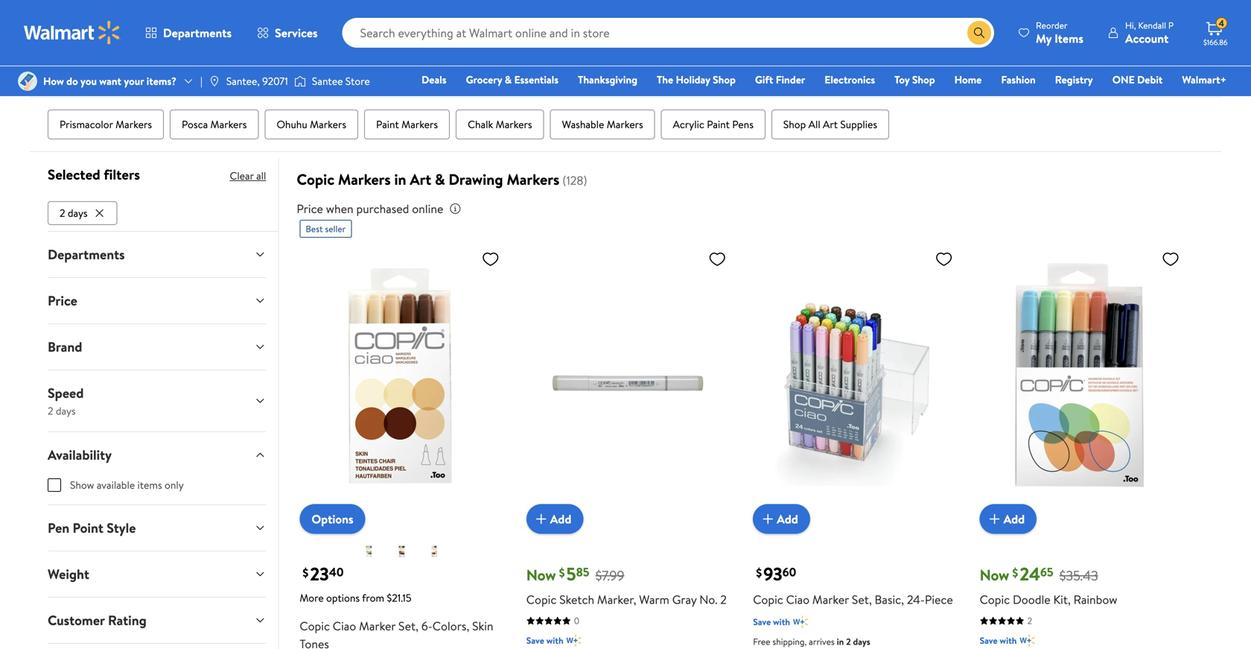 Task type: describe. For each thing, give the bounding box(es) containing it.
posca markers
[[182, 117, 247, 132]]

with for 24
[[1000, 634, 1018, 647]]

price button
[[36, 278, 278, 323]]

markers for posca
[[211, 117, 247, 132]]

| inside sort and filter section element
[[1090, 65, 1092, 81]]

santee store
[[312, 74, 370, 88]]

now for 5
[[527, 565, 556, 586]]

search icon image
[[974, 27, 986, 39]]

markers for prismacolor
[[116, 117, 152, 132]]

arrives
[[809, 635, 835, 648]]

all
[[809, 117, 821, 132]]

markers for paint
[[402, 117, 438, 132]]

$ inside now $ 24 65 $35.43 copic doodle kit, rainbow
[[1013, 564, 1019, 581]]

copic inside now $ 24 65 $35.43 copic doodle kit, rainbow
[[980, 591, 1011, 608]]

prismacolor markers
[[60, 117, 152, 132]]

2 vertical spatial days
[[854, 635, 871, 648]]

1 horizontal spatial shop
[[784, 117, 807, 132]]

marker,
[[598, 591, 637, 608]]

now $ 5 85 $7.99 copic sketch marker, warm gray no. 2
[[527, 562, 727, 608]]

the holiday shop link
[[651, 72, 743, 88]]

$ 93 60
[[757, 562, 797, 587]]

best
[[306, 223, 323, 235]]

walmart+ link
[[1176, 72, 1234, 88]]

markers left (128)
[[507, 169, 560, 190]]

clear inside sort and filter section element
[[394, 66, 418, 80]]

92071
[[262, 74, 288, 88]]

customer rating button
[[36, 597, 278, 643]]

add to cart image for $7.99
[[533, 510, 551, 528]]

only
[[165, 478, 184, 492]]

0 vertical spatial departments
[[163, 25, 232, 41]]

you
[[81, 74, 97, 88]]

items
[[1055, 30, 1084, 47]]

$35.43
[[1060, 566, 1099, 585]]

purchased
[[357, 201, 409, 217]]

set, for basic,
[[852, 591, 872, 608]]

pen point style button
[[36, 505, 278, 551]]

sponsored
[[1148, 18, 1189, 30]]

fashion link
[[995, 72, 1043, 88]]

1 vertical spatial clear
[[230, 168, 254, 183]]

Walmart Site-Wide search field
[[343, 18, 995, 48]]

markers for washable
[[607, 117, 644, 132]]

0
[[574, 615, 580, 627]]

one debit link
[[1106, 72, 1170, 88]]

marker for 6-
[[359, 618, 396, 634]]

add for $7.99
[[551, 511, 572, 527]]

5
[[567, 562, 577, 587]]

1 vertical spatial clear all
[[230, 168, 266, 183]]

$ inside $ 93 60
[[757, 564, 762, 581]]

piece
[[925, 591, 954, 608]]

customer rating tab
[[36, 597, 278, 643]]

best seller
[[306, 223, 346, 235]]

save for 5
[[527, 634, 545, 647]]

shop all art supplies
[[784, 117, 878, 132]]

2 days list item
[[48, 198, 120, 225]]

copic sketch marker, warm gray no. 2 image
[[527, 244, 733, 522]]

brights image
[[360, 542, 378, 560]]

add to favorites list, copic doodle kit, rainbow image
[[1163, 250, 1180, 268]]

0 horizontal spatial in
[[395, 169, 407, 190]]

6-
[[422, 618, 433, 634]]

basic,
[[875, 591, 905, 608]]

add for $35.43
[[1004, 511, 1026, 527]]

copic inside now $ 5 85 $7.99 copic sketch marker, warm gray no. 2
[[527, 591, 557, 608]]

now $ 24 65 $35.43 copic doodle kit, rainbow
[[980, 562, 1118, 608]]

1 vertical spatial art
[[410, 169, 432, 190]]

free
[[754, 635, 771, 648]]

registry
[[1056, 72, 1094, 87]]

paint inside "acrylic paint pens" "link"
[[707, 117, 730, 132]]

my
[[1037, 30, 1052, 47]]

no.
[[700, 591, 718, 608]]

sort by |
[[1046, 65, 1092, 81]]

options link
[[300, 504, 366, 534]]

show available items only
[[70, 478, 184, 492]]

registry link
[[1049, 72, 1100, 88]]

from
[[362, 591, 385, 605]]

grocery & essentials
[[466, 72, 559, 87]]

markers for ohuhu
[[310, 117, 347, 132]]

how do you want your items?
[[43, 74, 177, 88]]

acrylic paint pens link
[[661, 110, 766, 139]]

santee, 92071
[[226, 74, 288, 88]]

2 down doodle
[[1028, 615, 1033, 627]]

1 vertical spatial &
[[435, 169, 445, 190]]

skin image
[[426, 542, 444, 560]]

2 horizontal spatial shop
[[913, 72, 936, 87]]

1 horizontal spatial with
[[774, 616, 791, 628]]

show
[[70, 478, 94, 492]]

brand
[[48, 337, 82, 356]]

home
[[955, 72, 982, 87]]

copic doodle kit, rainbow image
[[980, 244, 1186, 522]]

(128)
[[563, 172, 588, 189]]

reorder
[[1037, 19, 1068, 32]]

services
[[275, 25, 318, 41]]

free shipping, arrives in 2 days
[[754, 635, 871, 648]]

availability
[[48, 445, 112, 464]]

$ inside $ 23 40
[[303, 564, 309, 581]]

grocery
[[466, 72, 503, 87]]

24
[[1020, 562, 1041, 587]]

paint markers
[[376, 117, 438, 132]]

departments inside tab
[[48, 245, 125, 264]]

Search search field
[[343, 18, 995, 48]]

speed 2 days
[[48, 384, 84, 418]]

prismacolor markers link
[[48, 110, 164, 139]]

add button for 93
[[754, 504, 811, 534]]

copic ciao marker set, basic, 24-piece image
[[754, 244, 960, 522]]

walmart+
[[1183, 72, 1227, 87]]

style
[[107, 518, 136, 537]]

available
[[97, 478, 135, 492]]

how
[[43, 74, 64, 88]]

tones
[[300, 636, 329, 649]]

in-store button
[[48, 61, 128, 85]]

shop all art supplies link
[[772, 110, 890, 139]]

reorder my items
[[1037, 19, 1084, 47]]

clear all inside sort and filter section element
[[394, 66, 430, 80]]

2 inside '2 days' button
[[60, 206, 65, 220]]

store
[[346, 74, 370, 88]]

prismacolor
[[60, 117, 113, 132]]

 image for how do you want your items?
[[18, 72, 37, 91]]

all inside sort and filter section element
[[420, 66, 430, 80]]

brand tab
[[36, 324, 278, 369]]

kendall
[[1139, 19, 1167, 32]]

markers for chalk
[[496, 117, 533, 132]]

ciao for copic ciao marker set, basic, 24-piece
[[787, 591, 810, 608]]

ohuhu markers link
[[265, 110, 358, 139]]

0 horizontal spatial clear all button
[[230, 164, 266, 188]]

chalk
[[468, 117, 494, 132]]

$7.99
[[596, 566, 625, 585]]

want
[[99, 74, 121, 88]]

thanksgiving link
[[572, 72, 645, 88]]

$21.15
[[387, 591, 412, 605]]

do
[[66, 74, 78, 88]]



Task type: locate. For each thing, give the bounding box(es) containing it.
departments up the items?
[[163, 25, 232, 41]]

options
[[312, 511, 354, 527]]

3 add from the left
[[1004, 511, 1026, 527]]

sort
[[1046, 65, 1068, 81]]

markers right posca
[[211, 117, 247, 132]]

 image left how at the left of the page
[[18, 72, 37, 91]]

add to cart image
[[986, 510, 1004, 528]]

save with down sketch
[[527, 634, 564, 647]]

copic left sketch
[[527, 591, 557, 608]]

2 down selected
[[60, 206, 65, 220]]

copic inside copic ciao marker set, 6-colors, skin tones
[[300, 618, 330, 634]]

clear left deals
[[394, 66, 418, 80]]

with down doodle
[[1000, 634, 1018, 647]]

shop right toy
[[913, 72, 936, 87]]

markers for copic
[[338, 169, 391, 190]]

copic left doodle
[[980, 591, 1011, 608]]

washable
[[562, 117, 605, 132]]

1 horizontal spatial clear
[[394, 66, 418, 80]]

2 add to cart image from the left
[[760, 510, 777, 528]]

pen point style tab
[[36, 505, 278, 551]]

price when purchased online
[[297, 201, 444, 217]]

4
[[1220, 17, 1225, 30]]

shop left the "all"
[[784, 117, 807, 132]]

4 $ from the left
[[1013, 564, 1019, 581]]

clear all button down the posca markers link
[[230, 164, 266, 188]]

save with up the free
[[754, 616, 791, 628]]

copic up when
[[297, 169, 335, 190]]

0 horizontal spatial now
[[527, 565, 556, 586]]

3 add button from the left
[[980, 504, 1037, 534]]

p
[[1169, 19, 1174, 32]]

0 horizontal spatial paint
[[376, 117, 399, 132]]

electronics link
[[818, 72, 882, 88]]

rainbow
[[1074, 591, 1118, 608]]

copic ciao marker set, basic, 24-piece
[[754, 591, 954, 608]]

weight button
[[36, 551, 278, 597]]

copic down 93
[[754, 591, 784, 608]]

ad disclaimer and feedback for skylinedisplayad image
[[1192, 18, 1204, 30]]

copic for basic,
[[754, 591, 784, 608]]

the
[[657, 72, 674, 87]]

paint inside paint markers link
[[376, 117, 399, 132]]

1 horizontal spatial set,
[[852, 591, 872, 608]]

1 horizontal spatial walmart plus image
[[794, 615, 809, 629]]

markers right ohuhu
[[310, 117, 347, 132]]

speed tab
[[36, 370, 278, 431]]

marker down the from
[[359, 618, 396, 634]]

0 horizontal spatial shop
[[713, 72, 736, 87]]

clear down the posca markers link
[[230, 168, 254, 183]]

with for 5
[[547, 634, 564, 647]]

marker for basic,
[[813, 591, 850, 608]]

markers inside chalk markers link
[[496, 117, 533, 132]]

price up brand
[[48, 291, 77, 310]]

chalk markers link
[[456, 110, 544, 139]]

shop
[[713, 72, 736, 87], [913, 72, 936, 87], [784, 117, 807, 132]]

$ inside now $ 5 85 $7.99 copic sketch marker, warm gray no. 2
[[559, 564, 565, 581]]

gray
[[673, 591, 697, 608]]

0 horizontal spatial clear
[[230, 168, 254, 183]]

walmart plus image up shipping,
[[794, 615, 809, 629]]

markers right chalk
[[496, 117, 533, 132]]

sketch
[[560, 591, 595, 608]]

in right arrives at the bottom of the page
[[837, 635, 845, 648]]

0 vertical spatial clear
[[394, 66, 418, 80]]

save with for 5
[[527, 634, 564, 647]]

markers inside prismacolor markers link
[[116, 117, 152, 132]]

ciao down options
[[333, 618, 356, 634]]

rating
[[108, 611, 147, 630]]

1 horizontal spatial in
[[837, 635, 845, 648]]

markers inside the washable markers link
[[607, 117, 644, 132]]

0 vertical spatial clear all
[[394, 66, 430, 80]]

walmart plus image for 5
[[567, 633, 582, 648]]

0 vertical spatial art
[[823, 117, 838, 132]]

ciao down 60
[[787, 591, 810, 608]]

0 vertical spatial clear all button
[[388, 61, 436, 85]]

copic markers in art & drawing markers (128)
[[297, 169, 588, 190]]

legal information image
[[450, 203, 462, 215]]

more options from $21.15
[[300, 591, 412, 605]]

clear all button
[[388, 61, 436, 85], [230, 164, 266, 188]]

now inside now $ 5 85 $7.99 copic sketch marker, warm gray no. 2
[[527, 565, 556, 586]]

marker up arrives at the bottom of the page
[[813, 591, 850, 608]]

1 horizontal spatial clear all
[[394, 66, 430, 80]]

primary image
[[393, 542, 411, 560]]

shipping,
[[773, 635, 807, 648]]

price for price when purchased online
[[297, 201, 323, 217]]

acrylic
[[673, 117, 705, 132]]

save for 24
[[980, 634, 998, 647]]

days right arrives at the bottom of the page
[[854, 635, 871, 648]]

days inside '2 days' button
[[68, 206, 88, 220]]

customer
[[48, 611, 105, 630]]

save with for 24
[[980, 634, 1018, 647]]

1 vertical spatial departments
[[48, 245, 125, 264]]

availability tab
[[36, 432, 278, 478]]

ciao inside copic ciao marker set, 6-colors, skin tones
[[333, 618, 356, 634]]

seller
[[325, 223, 346, 235]]

art right the "all"
[[823, 117, 838, 132]]

add button up 24
[[980, 504, 1037, 534]]

1 horizontal spatial paint
[[707, 117, 730, 132]]

walmart plus image down 0
[[567, 633, 582, 648]]

set, left 6-
[[399, 618, 419, 634]]

art up online
[[410, 169, 432, 190]]

0 horizontal spatial with
[[547, 634, 564, 647]]

0 horizontal spatial  image
[[18, 72, 37, 91]]

clear all button up the paint markers in the left top of the page
[[388, 61, 436, 85]]

price up best
[[297, 201, 323, 217]]

1 vertical spatial price
[[48, 291, 77, 310]]

one debit
[[1113, 72, 1164, 87]]

in up purchased
[[395, 169, 407, 190]]

2 down speed
[[48, 403, 53, 418]]

1 vertical spatial clear all button
[[230, 164, 266, 188]]

add to favorites list, copic ciao marker set, basic, 24-piece image
[[936, 250, 954, 268]]

add to favorites list, copic ciao marker set, 6-colors, skin tones image
[[482, 250, 500, 268]]

2 add button from the left
[[754, 504, 811, 534]]

markers right washable
[[607, 117, 644, 132]]

price inside price dropdown button
[[48, 291, 77, 310]]

0 vertical spatial &
[[505, 72, 512, 87]]

speed
[[48, 384, 84, 402]]

1 horizontal spatial add to cart image
[[760, 510, 777, 528]]

price for price
[[48, 291, 77, 310]]

1 now from the left
[[527, 565, 556, 586]]

0 horizontal spatial marker
[[359, 618, 396, 634]]

chalk markers
[[468, 117, 533, 132]]

grocery & essentials link
[[459, 72, 566, 88]]

more
[[300, 591, 324, 605]]

1 horizontal spatial clear all button
[[388, 61, 436, 85]]

doodle
[[1013, 591, 1051, 608]]

markers inside paint markers link
[[402, 117, 438, 132]]

essentials
[[515, 72, 559, 87]]

3 $ from the left
[[757, 564, 762, 581]]

in
[[395, 169, 407, 190], [837, 635, 845, 648]]

0 horizontal spatial &
[[435, 169, 445, 190]]

fashion
[[1002, 72, 1036, 87]]

markers down your
[[116, 117, 152, 132]]

2 $ from the left
[[559, 564, 565, 581]]

| right the items?
[[200, 74, 203, 88]]

$ left the 23
[[303, 564, 309, 581]]

walmart plus image down doodle
[[1020, 633, 1035, 648]]

40
[[329, 564, 344, 580]]

supplies
[[841, 117, 878, 132]]

markers down deals link on the left of page
[[402, 117, 438, 132]]

1 horizontal spatial price
[[297, 201, 323, 217]]

departments button up the items?
[[133, 15, 244, 51]]

selected
[[48, 165, 100, 184]]

online
[[412, 201, 444, 217]]

2 inside speed 2 days
[[48, 403, 53, 418]]

copic for 6-
[[300, 618, 330, 634]]

days
[[68, 206, 88, 220], [56, 403, 76, 418], [854, 635, 871, 648]]

add to cart image
[[533, 510, 551, 528], [760, 510, 777, 528]]

2 horizontal spatial add
[[1004, 511, 1026, 527]]

1 vertical spatial all
[[256, 168, 266, 183]]

0 vertical spatial set,
[[852, 591, 872, 608]]

$ left 93
[[757, 564, 762, 581]]

1 horizontal spatial add button
[[754, 504, 811, 534]]

save with
[[754, 616, 791, 628], [527, 634, 564, 647], [980, 634, 1018, 647]]

applied filters section element
[[48, 165, 140, 184]]

availability button
[[36, 432, 278, 478]]

days inside speed 2 days
[[56, 403, 76, 418]]

1 horizontal spatial now
[[980, 565, 1010, 586]]

Show available items only checkbox
[[48, 478, 61, 492]]

1 vertical spatial days
[[56, 403, 76, 418]]

finder
[[776, 72, 806, 87]]

drawing
[[449, 169, 503, 190]]

gift
[[756, 72, 774, 87]]

1 vertical spatial marker
[[359, 618, 396, 634]]

add up 5
[[551, 511, 572, 527]]

 image
[[209, 75, 220, 87]]

1 add button from the left
[[527, 504, 584, 534]]

1 vertical spatial in
[[837, 635, 845, 648]]

copic ciao marker set, 6-colors, skin tones
[[300, 618, 494, 649]]

walmart image
[[24, 21, 121, 45]]

 image for santee store
[[294, 74, 306, 89]]

1 horizontal spatial  image
[[294, 74, 306, 89]]

ciao for copic ciao marker set, 6-colors, skin tones
[[333, 618, 356, 634]]

1 paint from the left
[[376, 117, 399, 132]]

ohuhu
[[277, 117, 308, 132]]

add button for $7.99
[[527, 504, 584, 534]]

 image right 92071
[[294, 74, 306, 89]]

1 vertical spatial set,
[[399, 618, 419, 634]]

departments down '2 days' button
[[48, 245, 125, 264]]

all
[[420, 66, 430, 80], [256, 168, 266, 183]]

| right by
[[1090, 65, 1092, 81]]

ciao
[[787, 591, 810, 608], [333, 618, 356, 634]]

deals link
[[415, 72, 454, 88]]

clear all down the posca markers link
[[230, 168, 266, 183]]

2 horizontal spatial add button
[[980, 504, 1037, 534]]

departments tab
[[36, 232, 278, 277]]

markers inside the posca markers link
[[211, 117, 247, 132]]

customer rating
[[48, 611, 147, 630]]

marker inside copic ciao marker set, 6-colors, skin tones
[[359, 618, 396, 634]]

weight
[[48, 565, 89, 583]]

0 horizontal spatial art
[[410, 169, 432, 190]]

2 right arrives at the bottom of the page
[[847, 635, 851, 648]]

all up the paint markers in the left top of the page
[[420, 66, 430, 80]]

posca markers link
[[170, 110, 259, 139]]

0 horizontal spatial all
[[256, 168, 266, 183]]

2 add from the left
[[777, 511, 799, 527]]

walmart plus image
[[794, 615, 809, 629], [567, 633, 582, 648], [1020, 633, 1035, 648]]

0 vertical spatial departments button
[[133, 15, 244, 51]]

washable markers
[[562, 117, 644, 132]]

now left 5
[[527, 565, 556, 586]]

0 vertical spatial marker
[[813, 591, 850, 608]]

1 horizontal spatial ciao
[[787, 591, 810, 608]]

1 horizontal spatial all
[[420, 66, 430, 80]]

2 now from the left
[[980, 565, 1010, 586]]

1 horizontal spatial departments
[[163, 25, 232, 41]]

93
[[764, 562, 783, 587]]

1 horizontal spatial |
[[1090, 65, 1092, 81]]

2 horizontal spatial with
[[1000, 634, 1018, 647]]

set,
[[852, 591, 872, 608], [399, 618, 419, 634]]

2 horizontal spatial walmart plus image
[[1020, 633, 1035, 648]]

departments button up price tab
[[36, 232, 278, 277]]

add button up 5
[[527, 504, 584, 534]]

departments
[[163, 25, 232, 41], [48, 245, 125, 264]]

0 horizontal spatial add
[[551, 511, 572, 527]]

1 add from the left
[[551, 511, 572, 527]]

2 paint from the left
[[707, 117, 730, 132]]

0 horizontal spatial add button
[[527, 504, 584, 534]]

add to favorites list, copic sketch marker, warm gray no. 2 image
[[709, 250, 727, 268]]

markers up the price when purchased online
[[338, 169, 391, 190]]

acrylic paint pens
[[673, 117, 754, 132]]

add up 24
[[1004, 511, 1026, 527]]

65
[[1041, 564, 1054, 580]]

& up online
[[435, 169, 445, 190]]

2 right no.
[[721, 591, 727, 608]]

thanksgiving
[[578, 72, 638, 87]]

posca
[[182, 117, 208, 132]]

add for 93
[[777, 511, 799, 527]]

copic
[[297, 169, 335, 190], [527, 591, 557, 608], [754, 591, 784, 608], [980, 591, 1011, 608], [300, 618, 330, 634]]

toy shop link
[[888, 72, 942, 88]]

days down speed
[[56, 403, 76, 418]]

0 horizontal spatial walmart plus image
[[567, 633, 582, 648]]

60
[[783, 564, 797, 580]]

paint
[[376, 117, 399, 132], [707, 117, 730, 132]]

electronics
[[825, 72, 876, 87]]

add to cart image for 93
[[760, 510, 777, 528]]

hi,
[[1126, 19, 1137, 32]]

1 horizontal spatial save with
[[754, 616, 791, 628]]

brand button
[[36, 324, 278, 369]]

all down the posca markers link
[[256, 168, 266, 183]]

by
[[1071, 65, 1084, 81]]

$ left 24
[[1013, 564, 1019, 581]]

in-store
[[76, 66, 112, 80]]

sort and filter section element
[[30, 49, 1222, 97]]

now inside now $ 24 65 $35.43 copic doodle kit, rainbow
[[980, 565, 1010, 586]]

options
[[326, 591, 360, 605]]

 image
[[18, 72, 37, 91], [294, 74, 306, 89]]

$ 23 40
[[303, 562, 344, 587]]

add button up 60
[[754, 504, 811, 534]]

0 horizontal spatial departments
[[48, 245, 125, 264]]

now left 24
[[980, 565, 1010, 586]]

0 vertical spatial in
[[395, 169, 407, 190]]

$ left 5
[[559, 564, 565, 581]]

2 inside now $ 5 85 $7.99 copic sketch marker, warm gray no. 2
[[721, 591, 727, 608]]

colors,
[[433, 618, 470, 634]]

1 vertical spatial ciao
[[333, 618, 356, 634]]

walmart plus image for 24
[[1020, 633, 1035, 648]]

set, left the basic,
[[852, 591, 872, 608]]

days down selected
[[68, 206, 88, 220]]

one
[[1113, 72, 1136, 87]]

with down sketch
[[547, 634, 564, 647]]

now for 24
[[980, 565, 1010, 586]]

0 horizontal spatial set,
[[399, 618, 419, 634]]

price tab
[[36, 278, 278, 323]]

2 horizontal spatial save with
[[980, 634, 1018, 647]]

pens
[[733, 117, 754, 132]]

selected filters
[[48, 165, 140, 184]]

copic for &
[[297, 169, 335, 190]]

0 horizontal spatial ciao
[[333, 618, 356, 634]]

|
[[1090, 65, 1092, 81], [200, 74, 203, 88]]

0 horizontal spatial clear all
[[230, 168, 266, 183]]

copic up the "tones"
[[300, 618, 330, 634]]

0 vertical spatial days
[[68, 206, 88, 220]]

set, for 6-
[[399, 618, 419, 634]]

copic ciao marker set, 6-colors, skin tones image
[[300, 244, 506, 522]]

2 horizontal spatial save
[[980, 634, 998, 647]]

0 horizontal spatial save
[[527, 634, 545, 647]]

add up 60
[[777, 511, 799, 527]]

account
[[1126, 30, 1169, 47]]

add button for $35.43
[[980, 504, 1037, 534]]

weight tab
[[36, 551, 278, 597]]

0 vertical spatial all
[[420, 66, 430, 80]]

1 horizontal spatial save
[[754, 616, 771, 628]]

0 vertical spatial ciao
[[787, 591, 810, 608]]

markers inside ohuhu markers link
[[310, 117, 347, 132]]

1 horizontal spatial add
[[777, 511, 799, 527]]

shop right "holiday" in the right top of the page
[[713, 72, 736, 87]]

1 horizontal spatial marker
[[813, 591, 850, 608]]

toy shop
[[895, 72, 936, 87]]

1 horizontal spatial art
[[823, 117, 838, 132]]

with up shipping,
[[774, 616, 791, 628]]

0 vertical spatial price
[[297, 201, 323, 217]]

& right grocery
[[505, 72, 512, 87]]

deals
[[422, 72, 447, 87]]

skin
[[473, 618, 494, 634]]

0 horizontal spatial |
[[200, 74, 203, 88]]

save with down doodle
[[980, 634, 1018, 647]]

1 $ from the left
[[303, 564, 309, 581]]

gift finder link
[[749, 72, 812, 88]]

1 horizontal spatial &
[[505, 72, 512, 87]]

1 add to cart image from the left
[[533, 510, 551, 528]]

0 horizontal spatial price
[[48, 291, 77, 310]]

set, inside copic ciao marker set, 6-colors, skin tones
[[399, 618, 419, 634]]

save
[[754, 616, 771, 628], [527, 634, 545, 647], [980, 634, 998, 647]]

1 vertical spatial departments button
[[36, 232, 278, 277]]

clear all up the paint markers in the left top of the page
[[394, 66, 430, 80]]

0 horizontal spatial save with
[[527, 634, 564, 647]]

0 horizontal spatial add to cart image
[[533, 510, 551, 528]]



Task type: vqa. For each thing, say whether or not it's contained in the screenshot.
SET,
yes



